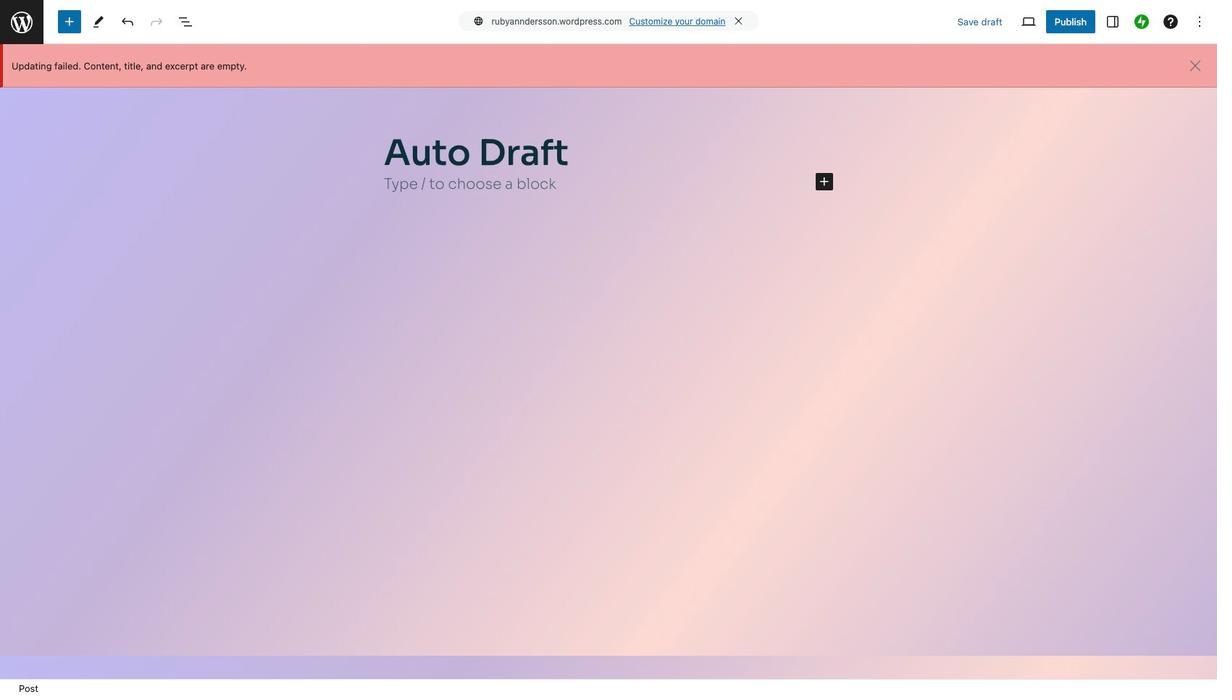 Task type: vqa. For each thing, say whether or not it's contained in the screenshot.
Saved image
no



Task type: describe. For each thing, give the bounding box(es) containing it.
toggle block inserter image
[[61, 13, 78, 30]]

close image
[[1187, 57, 1204, 75]]

document overview image
[[177, 13, 194, 30]]

jetpack image
[[1135, 14, 1149, 29]]

view image
[[1020, 13, 1038, 30]]



Task type: locate. For each thing, give the bounding box(es) containing it.
options image
[[1191, 13, 1209, 30]]

help image
[[1162, 13, 1180, 30]]

tools image
[[90, 13, 107, 30]]

editor content region
[[0, 44, 1217, 680]]

settings image
[[1104, 13, 1122, 30]]

redo image
[[148, 13, 165, 30]]

undo image
[[119, 13, 136, 30]]



